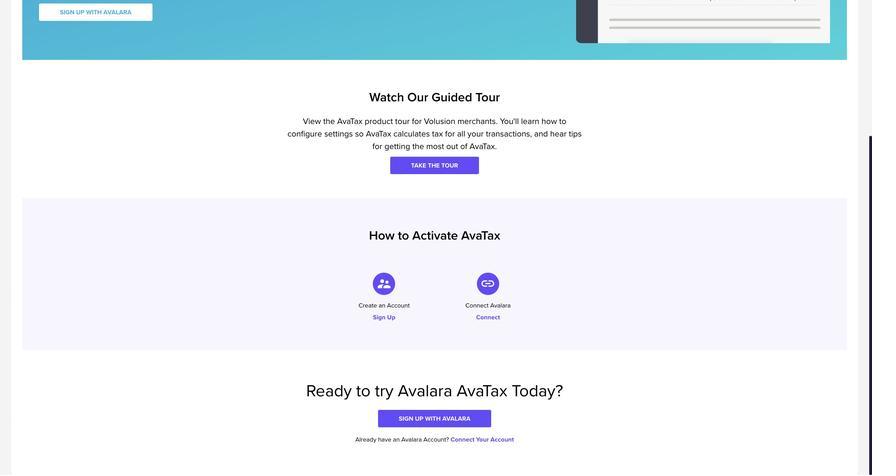 Task type: describe. For each thing, give the bounding box(es) containing it.
ready to try avalara avatax today?
[[306, 378, 563, 402]]

2 vertical spatial connect
[[451, 435, 475, 444]]

of
[[460, 140, 468, 152]]

you'll
[[500, 115, 519, 127]]

to for avatax
[[398, 226, 409, 244]]

account inside create an account sign up
[[387, 301, 410, 309]]

up for left sign up with avalara link
[[76, 8, 85, 17]]

the for take
[[428, 161, 440, 170]]

to inside view the avatax product tour for volusion merchants. you'll learn how to configure settings so avatax calculates tax for all your transactions, and hear tips for getting the most out of avatax.
[[559, 115, 567, 127]]

tour
[[476, 88, 500, 106]]

volusion
[[424, 115, 456, 127]]

sign up with avalara for rightmost sign up with avalara link
[[399, 414, 471, 423]]

2 horizontal spatial sign
[[399, 414, 414, 423]]

all
[[457, 127, 466, 140]]

watch
[[369, 88, 404, 106]]

view the avatax product tour for volusion merchants. you'll learn how to configure settings so avatax calculates tax for all your transactions, and hear tips for getting the most out of avatax.
[[288, 115, 582, 152]]

how
[[542, 115, 557, 127]]

sign up with avalara for left sign up with avalara link
[[60, 8, 132, 17]]

an inside already have an avalara account? connect your account
[[393, 435, 400, 444]]

most
[[426, 140, 444, 152]]

avalara inside already have an avalara account? connect your account
[[402, 435, 422, 444]]

the for view
[[323, 115, 335, 127]]

1 vertical spatial the
[[412, 140, 424, 152]]

with for rightmost sign up with avalara link
[[425, 414, 441, 423]]

1 horizontal spatial sign up with avalara link
[[378, 410, 492, 427]]

hear
[[550, 127, 567, 140]]

tour inside view the avatax product tour for volusion merchants. you'll learn how to configure settings so avatax calculates tax for all your transactions, and hear tips for getting the most out of avatax.
[[395, 115, 410, 127]]

sign inside create an account sign up
[[373, 313, 386, 322]]

connect your account link
[[451, 435, 514, 444]]

create an account sign up
[[359, 301, 410, 322]]

avalara inside connect avalara connect
[[490, 301, 511, 309]]

an inside create an account sign up
[[379, 301, 386, 309]]

watch our guided tour
[[369, 88, 500, 106]]

1 horizontal spatial for
[[412, 115, 422, 127]]

to for avalara
[[356, 378, 371, 402]]

view
[[303, 115, 321, 127]]

avatax.
[[470, 140, 497, 152]]

getting
[[385, 140, 410, 152]]

already
[[355, 435, 377, 444]]

try
[[375, 378, 394, 402]]

1 horizontal spatial account
[[491, 435, 514, 444]]

account?
[[424, 435, 449, 444]]

today?
[[512, 378, 563, 402]]

guided
[[432, 88, 472, 106]]

0 horizontal spatial sign up with avalara link
[[39, 3, 153, 21]]



Task type: locate. For each thing, give the bounding box(es) containing it.
for
[[412, 115, 422, 127], [445, 127, 455, 140], [373, 140, 382, 152]]

to left try
[[356, 378, 371, 402]]

0 horizontal spatial account
[[387, 301, 410, 309]]

for left all
[[445, 127, 455, 140]]

1 vertical spatial sign up with avalara link
[[378, 410, 492, 427]]

1 vertical spatial sign
[[373, 313, 386, 322]]

0 horizontal spatial sign up with avalara
[[60, 8, 132, 17]]

1 horizontal spatial an
[[393, 435, 400, 444]]

tour
[[395, 115, 410, 127], [442, 161, 458, 170]]

0 horizontal spatial sign
[[60, 8, 74, 17]]

product
[[365, 115, 393, 127]]

create
[[359, 301, 377, 309]]

0 vertical spatial for
[[412, 115, 422, 127]]

1 horizontal spatial sign
[[373, 313, 386, 322]]

your
[[468, 127, 484, 140]]

the down 'calculates'
[[412, 140, 424, 152]]

the inside take the tour link
[[428, 161, 440, 170]]

account
[[387, 301, 410, 309], [491, 435, 514, 444]]

learn
[[521, 115, 540, 127]]

tour down out
[[442, 161, 458, 170]]

1 vertical spatial an
[[393, 435, 400, 444]]

calculates
[[394, 127, 430, 140]]

up
[[387, 313, 396, 322]]

connect link
[[476, 313, 500, 322]]

0 horizontal spatial tour
[[395, 115, 410, 127]]

sign
[[60, 8, 74, 17], [373, 313, 386, 322], [399, 414, 414, 423]]

1 horizontal spatial with
[[425, 414, 441, 423]]

0 vertical spatial account
[[387, 301, 410, 309]]

1 vertical spatial connect
[[476, 313, 500, 322]]

configure
[[288, 127, 322, 140]]

1 vertical spatial to
[[398, 226, 409, 244]]

for left getting
[[373, 140, 382, 152]]

settings
[[324, 127, 353, 140]]

1 vertical spatial tour
[[442, 161, 458, 170]]

1 vertical spatial sign up with avalara
[[399, 414, 471, 423]]

0 horizontal spatial an
[[379, 301, 386, 309]]

the right take
[[428, 161, 440, 170]]

1 vertical spatial account
[[491, 435, 514, 444]]

take
[[411, 161, 426, 170]]

tips
[[569, 127, 582, 140]]

your
[[476, 435, 489, 444]]

account up up
[[387, 301, 410, 309]]

0 vertical spatial sign
[[60, 8, 74, 17]]

1 horizontal spatial sign up with avalara
[[399, 414, 471, 423]]

connect
[[466, 301, 489, 309], [476, 313, 500, 322], [451, 435, 475, 444]]

screenshot of avalara dashboard, setting tax rates for items image
[[576, 0, 831, 43]]

an
[[379, 301, 386, 309], [393, 435, 400, 444]]

up
[[76, 8, 85, 17], [415, 414, 424, 423]]

with for left sign up with avalara link
[[86, 8, 102, 17]]

1 horizontal spatial tour
[[442, 161, 458, 170]]

to
[[559, 115, 567, 127], [398, 226, 409, 244], [356, 378, 371, 402]]

0 vertical spatial tour
[[395, 115, 410, 127]]

0 vertical spatial with
[[86, 8, 102, 17]]

0 horizontal spatial the
[[323, 115, 335, 127]]

already have an avalara account? connect your account
[[355, 435, 514, 444]]

transactions,
[[486, 127, 532, 140]]

up for rightmost sign up with avalara link
[[415, 414, 424, 423]]

out
[[446, 140, 458, 152]]

account right your
[[491, 435, 514, 444]]

0 vertical spatial sign up with avalara link
[[39, 3, 153, 21]]

0 horizontal spatial with
[[86, 8, 102, 17]]

1 horizontal spatial the
[[412, 140, 424, 152]]

2 vertical spatial the
[[428, 161, 440, 170]]

0 horizontal spatial for
[[373, 140, 382, 152]]

0 vertical spatial up
[[76, 8, 85, 17]]

1 horizontal spatial up
[[415, 414, 424, 423]]

0 horizontal spatial up
[[76, 8, 85, 17]]

1 horizontal spatial to
[[398, 226, 409, 244]]

merchants.
[[458, 115, 498, 127]]

the
[[323, 115, 335, 127], [412, 140, 424, 152], [428, 161, 440, 170]]

avalara
[[103, 8, 132, 17], [490, 301, 511, 309], [398, 378, 453, 402], [443, 414, 471, 423], [402, 435, 422, 444]]

2 horizontal spatial to
[[559, 115, 567, 127]]

2 vertical spatial sign
[[399, 414, 414, 423]]

and
[[534, 127, 548, 140]]

our
[[408, 88, 429, 106]]

the up the settings
[[323, 115, 335, 127]]

0 vertical spatial the
[[323, 115, 335, 127]]

0 vertical spatial to
[[559, 115, 567, 127]]

tour up 'calculates'
[[395, 115, 410, 127]]

2 vertical spatial to
[[356, 378, 371, 402]]

for up 'calculates'
[[412, 115, 422, 127]]

0 vertical spatial connect
[[466, 301, 489, 309]]

to right the "how"
[[398, 226, 409, 244]]

so
[[355, 127, 364, 140]]

an right have
[[393, 435, 400, 444]]

1 vertical spatial up
[[415, 414, 424, 423]]

1 vertical spatial with
[[425, 414, 441, 423]]

1 vertical spatial for
[[445, 127, 455, 140]]

ready
[[306, 378, 352, 402]]

connect avalara connect
[[466, 301, 511, 322]]

activate
[[412, 226, 458, 244]]

2 vertical spatial for
[[373, 140, 382, 152]]

sign up link
[[373, 313, 396, 322]]

sign up with avalara
[[60, 8, 132, 17], [399, 414, 471, 423]]

0 vertical spatial an
[[379, 301, 386, 309]]

how
[[369, 226, 395, 244]]

take the tour
[[411, 161, 458, 170]]

0 horizontal spatial to
[[356, 378, 371, 402]]

2 horizontal spatial for
[[445, 127, 455, 140]]

an up sign up link
[[379, 301, 386, 309]]

take the tour link
[[390, 157, 479, 174]]

have
[[378, 435, 392, 444]]

2 horizontal spatial the
[[428, 161, 440, 170]]

0 vertical spatial sign up with avalara
[[60, 8, 132, 17]]

how to activate avatax
[[369, 226, 500, 244]]

to up hear
[[559, 115, 567, 127]]

sign up with avalara link
[[39, 3, 153, 21], [378, 410, 492, 427]]

tax
[[432, 127, 443, 140]]

with
[[86, 8, 102, 17], [425, 414, 441, 423]]

avatax
[[337, 115, 363, 127], [366, 127, 391, 140], [461, 226, 500, 244], [457, 378, 508, 402]]



Task type: vqa. For each thing, say whether or not it's contained in the screenshot.
Sign up with Avalara link to the top
yes



